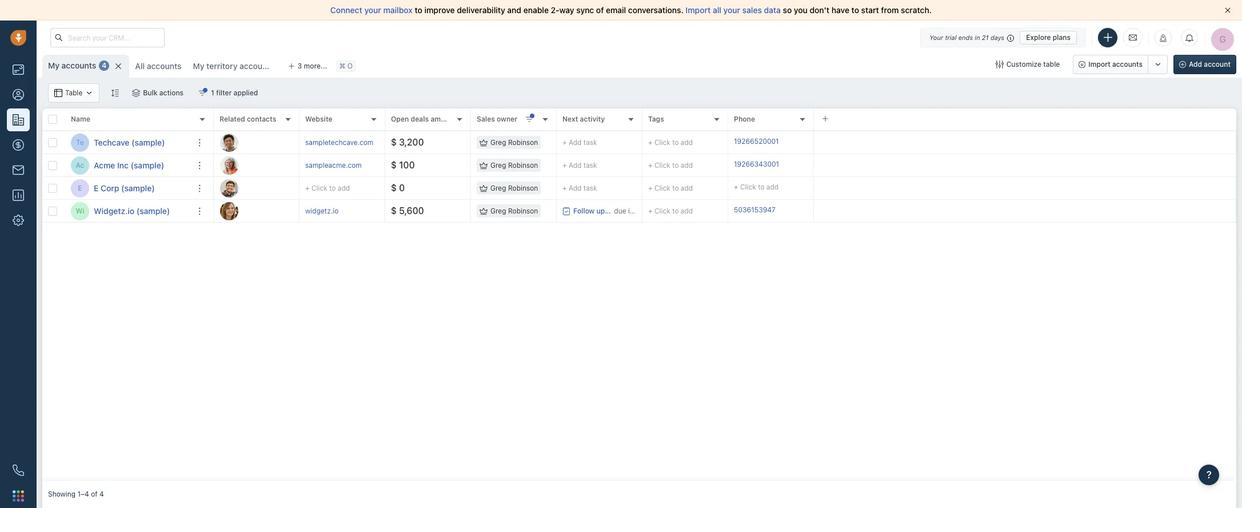 Task type: describe. For each thing, give the bounding box(es) containing it.
sync
[[576, 5, 594, 15]]

sampletechcave.com link
[[305, 138, 373, 147]]

cell for $ 100
[[814, 154, 1236, 177]]

container_wx8msf4aqz5i3rn1 image for table
[[54, 89, 62, 97]]

greg robinson for $ 0
[[490, 184, 538, 193]]

related
[[219, 115, 245, 124]]

phone element
[[7, 460, 30, 482]]

$ for $ 3,200
[[391, 137, 397, 148]]

1 filter applied button
[[191, 83, 265, 103]]

website
[[305, 115, 332, 124]]

sales owner
[[477, 115, 517, 124]]

acme inc (sample)
[[94, 160, 164, 170]]

customize table button
[[988, 55, 1067, 74]]

sales
[[742, 5, 762, 15]]

have
[[832, 5, 849, 15]]

related contacts
[[219, 115, 276, 124]]

add for $ 3,200
[[681, 138, 693, 147]]

connect your mailbox link
[[330, 5, 415, 15]]

5036153947 link
[[734, 205, 776, 217]]

task for $ 3,200
[[583, 138, 597, 147]]

import accounts
[[1089, 60, 1143, 69]]

owner
[[497, 115, 517, 124]]

press space to select this row. row containing $ 100
[[214, 154, 1236, 177]]

my accounts 4
[[48, 61, 107, 70]]

acme inc (sample) link
[[94, 160, 164, 171]]

task for $ 0
[[583, 184, 597, 192]]

connect your mailbox to improve deliverability and enable 2-way sync of email conversations. import all your sales data so you don't have to start from scratch.
[[330, 5, 932, 15]]

0
[[399, 183, 405, 193]]

click for $ 3,200
[[654, 138, 670, 147]]

19266343001
[[734, 160, 779, 169]]

greg robinson for $ 100
[[490, 161, 538, 170]]

table
[[1043, 60, 1060, 69]]

press space to select this row. row containing $ 5,600
[[214, 200, 1236, 223]]

techcave (sample)
[[94, 137, 165, 147]]

techcave (sample) link
[[94, 137, 165, 148]]

l image
[[220, 156, 238, 175]]

phone
[[734, 115, 755, 124]]

(sample) inside widgetz.io (sample) link
[[136, 206, 170, 216]]

4 inside the my accounts 4
[[102, 61, 107, 70]]

connect
[[330, 5, 362, 15]]

e corp (sample)
[[94, 183, 155, 193]]

sales
[[477, 115, 495, 124]]

greg for 100
[[490, 161, 506, 170]]

my for my accounts 4
[[48, 61, 59, 70]]

$ 3,200
[[391, 137, 424, 148]]

style_myh0__igzzd8unmi image
[[111, 89, 119, 97]]

due
[[614, 207, 626, 215]]

add for $ 0
[[681, 184, 693, 193]]

cell for $ 5,600
[[814, 200, 1236, 222]]

ac
[[76, 161, 84, 170]]

way
[[559, 5, 574, 15]]

widgetz.io link
[[305, 207, 339, 215]]

activity
[[580, 115, 605, 124]]

⌘ o
[[339, 62, 353, 71]]

showing
[[48, 491, 76, 499]]

deliverability
[[457, 5, 505, 15]]

add for $ 100
[[569, 161, 582, 169]]

import accounts button
[[1073, 55, 1148, 74]]

robinson for 3,200
[[508, 138, 538, 147]]

name column header
[[65, 109, 214, 131]]

(sample) inside e corp (sample) 'link'
[[121, 183, 155, 193]]

wi
[[76, 207, 84, 215]]

name
[[71, 115, 90, 124]]

3,200
[[399, 137, 424, 148]]

actions
[[159, 89, 184, 97]]

import all your sales data link
[[686, 5, 783, 15]]

explore
[[1026, 33, 1051, 41]]

j image for $ 5,600
[[220, 202, 238, 220]]

greg for 0
[[490, 184, 506, 193]]

explore plans
[[1026, 33, 1071, 41]]

add account
[[1189, 60, 1231, 69]]

filter
[[216, 89, 232, 97]]

robinson for 100
[[508, 161, 538, 170]]

import accounts group
[[1073, 55, 1168, 74]]

3 more... button
[[282, 58, 333, 74]]

data
[[764, 5, 781, 15]]

table
[[65, 89, 82, 97]]

5036153947
[[734, 206, 776, 214]]

$ 5,600
[[391, 206, 424, 216]]

corp
[[101, 183, 119, 193]]

2
[[636, 207, 640, 215]]

click for $ 5,600
[[654, 207, 670, 215]]

0 vertical spatial of
[[596, 5, 604, 15]]

e corp (sample) link
[[94, 183, 155, 194]]

bulk actions button
[[125, 83, 191, 103]]

greg robinson for $ 3,200
[[490, 138, 538, 147]]

name row
[[42, 109, 214, 131]]

sampleacme.com link
[[305, 161, 362, 170]]

accounts for all
[[147, 61, 181, 71]]

100
[[399, 160, 415, 170]]

+ add task for $ 3,200
[[562, 138, 597, 147]]

s image
[[220, 133, 238, 152]]

my territory accounts
[[193, 61, 274, 71]]

don't
[[810, 5, 829, 15]]

19266520001
[[734, 137, 779, 146]]

3 more...
[[298, 62, 327, 70]]

deals
[[411, 115, 429, 124]]

Search your CRM... text field
[[50, 28, 165, 47]]

my for my territory accounts
[[193, 61, 204, 71]]

add inside button
[[1189, 60, 1202, 69]]

your trial ends in 21 days
[[929, 33, 1004, 41]]

press space to select this row. row containing widgetz.io (sample)
[[42, 200, 214, 223]]

$ 0
[[391, 183, 405, 193]]

freshworks switcher image
[[13, 491, 24, 502]]



Task type: vqa. For each thing, say whether or not it's contained in the screenshot.
1–4
yes



Task type: locate. For each thing, give the bounding box(es) containing it.
1 vertical spatial 4
[[99, 491, 104, 499]]

0 vertical spatial import
[[686, 5, 711, 15]]

amount
[[431, 115, 456, 124]]

1 + add task from the top
[[562, 138, 597, 147]]

0 horizontal spatial your
[[364, 5, 381, 15]]

accounts
[[1112, 60, 1143, 69], [62, 61, 96, 70], [147, 61, 181, 71], [240, 61, 274, 71]]

3 cell from the top
[[814, 177, 1236, 199]]

robinson for 5,600
[[508, 207, 538, 215]]

5,600
[[399, 206, 424, 216]]

plans
[[1053, 33, 1071, 41]]

21
[[982, 33, 989, 41]]

in left 21
[[975, 33, 980, 41]]

container_wx8msf4aqz5i3rn1 image inside row group
[[480, 207, 488, 215]]

explore plans link
[[1020, 31, 1077, 44]]

4 greg from the top
[[490, 207, 506, 215]]

all
[[135, 61, 145, 71]]

press space to select this row. row down 19266520001 link
[[214, 154, 1236, 177]]

your right all
[[723, 5, 740, 15]]

$ left 0 in the left top of the page
[[391, 183, 397, 193]]

greg for 5,600
[[490, 207, 506, 215]]

what's new image
[[1159, 34, 1167, 42]]

press space to select this row. row containing e corp (sample)
[[42, 177, 214, 200]]

1 vertical spatial days
[[642, 207, 657, 215]]

0 vertical spatial + add task
[[562, 138, 597, 147]]

click for $ 0
[[654, 184, 670, 193]]

press space to select this row. row containing $ 3,200
[[214, 131, 1236, 154]]

2 row group from the left
[[214, 131, 1236, 223]]

add for $ 0
[[569, 184, 582, 192]]

widgetz.io
[[94, 206, 134, 216]]

(sample) down name column header on the left
[[131, 137, 165, 147]]

to
[[415, 5, 422, 15], [851, 5, 859, 15], [672, 138, 679, 147], [672, 161, 679, 170], [758, 183, 765, 191], [329, 184, 336, 193], [672, 184, 679, 193], [672, 207, 679, 215]]

0 vertical spatial task
[[583, 138, 597, 147]]

click for $ 100
[[654, 161, 670, 170]]

1 robinson from the top
[[508, 138, 538, 147]]

(sample)
[[131, 137, 165, 147], [131, 160, 164, 170], [121, 183, 155, 193], [136, 206, 170, 216]]

send email image
[[1129, 33, 1137, 42]]

accounts down send email image at the top right of page
[[1112, 60, 1143, 69]]

widgetz.io
[[305, 207, 339, 215]]

$ 100
[[391, 160, 415, 170]]

press space to select this row. row
[[42, 131, 214, 154], [214, 131, 1236, 154], [42, 154, 214, 177], [214, 154, 1236, 177], [42, 177, 214, 200], [214, 177, 1236, 200], [42, 200, 214, 223], [214, 200, 1236, 223]]

press space to select this row. row up 5036153947
[[214, 177, 1236, 200]]

e up wi
[[78, 184, 82, 193]]

19266343001 link
[[734, 159, 779, 172]]

e left corp
[[94, 183, 99, 193]]

4 cell from the top
[[814, 200, 1236, 222]]

mailbox
[[383, 5, 413, 15]]

territory
[[206, 61, 237, 71]]

my
[[48, 61, 59, 70], [193, 61, 204, 71]]

1 your from the left
[[364, 5, 381, 15]]

import inside button
[[1089, 60, 1110, 69]]

1 greg robinson from the top
[[490, 138, 538, 147]]

customize
[[1006, 60, 1041, 69]]

close image
[[1225, 7, 1231, 13]]

2 your from the left
[[723, 5, 740, 15]]

1 vertical spatial j image
[[220, 202, 238, 220]]

0 vertical spatial 4
[[102, 61, 107, 70]]

widgetz.io (sample) link
[[94, 205, 170, 217]]

row group
[[42, 131, 214, 223], [214, 131, 1236, 223]]

row group containing $ 3,200
[[214, 131, 1236, 223]]

accounts for my
[[62, 61, 96, 70]]

accounts right all
[[147, 61, 181, 71]]

my accounts link
[[48, 60, 96, 71]]

sampletechcave.com
[[305, 138, 373, 147]]

0 horizontal spatial my
[[48, 61, 59, 70]]

conversations.
[[628, 5, 683, 15]]

te
[[76, 138, 84, 147]]

1 task from the top
[[583, 138, 597, 147]]

my up table popup button
[[48, 61, 59, 70]]

1 horizontal spatial in
[[975, 33, 980, 41]]

phone image
[[13, 465, 24, 477]]

1 cell from the top
[[814, 131, 1236, 154]]

add for $ 3,200
[[569, 138, 582, 147]]

e
[[94, 183, 99, 193], [78, 184, 82, 193]]

cell
[[814, 131, 1236, 154], [814, 154, 1236, 177], [814, 177, 1236, 199], [814, 200, 1236, 222]]

(sample) right inc at the top of page
[[131, 160, 164, 170]]

press space to select this row. row up "e corp (sample)"
[[42, 154, 214, 177]]

+ click to add for $ 100
[[648, 161, 693, 170]]

2 greg robinson from the top
[[490, 161, 538, 170]]

showing 1–4 of 4
[[48, 491, 104, 499]]

⌘
[[339, 62, 345, 71]]

press space to select this row. row up widgetz.io (sample)
[[42, 177, 214, 200]]

press space to select this row. row down 19266343001 link
[[214, 200, 1236, 223]]

4 robinson from the top
[[508, 207, 538, 215]]

press space to select this row. row containing $ 0
[[214, 177, 1236, 200]]

customize table
[[1006, 60, 1060, 69]]

robinson
[[508, 138, 538, 147], [508, 161, 538, 170], [508, 184, 538, 193], [508, 207, 538, 215]]

+ click to add for $ 3,200
[[648, 138, 693, 147]]

1 greg from the top
[[490, 138, 506, 147]]

next activity
[[562, 115, 605, 124]]

$ for $ 5,600
[[391, 206, 397, 216]]

container_wx8msf4aqz5i3rn1 image inside table popup button
[[54, 89, 62, 97]]

$ for $ 0
[[391, 183, 397, 193]]

3 task from the top
[[583, 184, 597, 192]]

you
[[794, 5, 808, 15]]

1 filter applied
[[211, 89, 258, 97]]

2 j image from the top
[[220, 202, 238, 220]]

press space to select this row. row containing acme inc (sample)
[[42, 154, 214, 177]]

1 horizontal spatial your
[[723, 5, 740, 15]]

1 vertical spatial task
[[583, 161, 597, 169]]

account
[[1204, 60, 1231, 69]]

0 vertical spatial j image
[[220, 179, 238, 197]]

open
[[391, 115, 409, 124]]

more...
[[304, 62, 327, 70]]

1
[[211, 89, 214, 97]]

4 down the search your crm... text field
[[102, 61, 107, 70]]

1 horizontal spatial import
[[1089, 60, 1110, 69]]

1–4
[[77, 491, 89, 499]]

grid containing $ 3,200
[[42, 107, 1236, 481]]

accounts for import
[[1112, 60, 1143, 69]]

add
[[681, 138, 693, 147], [681, 161, 693, 170], [766, 183, 779, 191], [338, 184, 350, 193], [681, 184, 693, 193], [681, 207, 693, 215]]

so
[[783, 5, 792, 15]]

my territory accounts button
[[187, 55, 279, 78], [193, 61, 274, 71]]

import
[[686, 5, 711, 15], [1089, 60, 1110, 69]]

(sample) down e corp (sample) 'link'
[[136, 206, 170, 216]]

email
[[606, 5, 626, 15]]

my left territory
[[193, 61, 204, 71]]

+ add task for $ 100
[[562, 161, 597, 169]]

applied
[[234, 89, 258, 97]]

greg robinson
[[490, 138, 538, 147], [490, 161, 538, 170], [490, 184, 538, 193], [490, 207, 538, 215]]

o
[[347, 62, 353, 71]]

0 horizontal spatial e
[[78, 184, 82, 193]]

cell for $ 3,200
[[814, 131, 1236, 154]]

19266520001 link
[[734, 137, 779, 149]]

j image for $ 0
[[220, 179, 238, 197]]

container_wx8msf4aqz5i3rn1 image for customize table
[[996, 61, 1004, 69]]

1 row group from the left
[[42, 131, 214, 223]]

(sample) inside techcave (sample) link
[[131, 137, 165, 147]]

from
[[881, 5, 899, 15]]

e for e corp (sample)
[[94, 183, 99, 193]]

bulk
[[143, 89, 157, 97]]

row group containing techcave (sample)
[[42, 131, 214, 223]]

improve
[[424, 5, 455, 15]]

2 vertical spatial task
[[583, 184, 597, 192]]

trial
[[945, 33, 957, 41]]

container_wx8msf4aqz5i3rn1 image inside 1 filter applied button
[[198, 89, 206, 97]]

container_wx8msf4aqz5i3rn1 image inside the bulk actions button
[[132, 89, 140, 97]]

your
[[364, 5, 381, 15], [723, 5, 740, 15]]

2 + add task from the top
[[562, 161, 597, 169]]

3 greg from the top
[[490, 184, 506, 193]]

1 horizontal spatial my
[[193, 61, 204, 71]]

days right 2
[[642, 207, 657, 215]]

+
[[562, 138, 567, 147], [648, 138, 653, 147], [562, 161, 567, 169], [648, 161, 653, 170], [734, 183, 738, 191], [562, 184, 567, 192], [305, 184, 310, 193], [648, 184, 653, 193], [648, 207, 653, 215]]

add account button
[[1173, 55, 1236, 74]]

2 greg from the top
[[490, 161, 506, 170]]

cell for $ 0
[[814, 177, 1236, 199]]

all accounts button
[[129, 55, 187, 78], [135, 61, 181, 71]]

(sample) up widgetz.io (sample)
[[121, 183, 155, 193]]

0 vertical spatial in
[[975, 33, 980, 41]]

$ left the 5,600
[[391, 206, 397, 216]]

$ left "100"
[[391, 160, 397, 170]]

press space to select this row. row up acme inc (sample) in the left of the page
[[42, 131, 214, 154]]

3 robinson from the top
[[508, 184, 538, 193]]

widgetz.io (sample)
[[94, 206, 170, 216]]

greg for 3,200
[[490, 138, 506, 147]]

4
[[102, 61, 107, 70], [99, 491, 104, 499]]

+ click to add for $ 5,600
[[648, 207, 693, 215]]

press space to select this row. row containing techcave (sample)
[[42, 131, 214, 154]]

of right 1–4
[[91, 491, 98, 499]]

2 $ from the top
[[391, 160, 397, 170]]

1 j image from the top
[[220, 179, 238, 197]]

container_wx8msf4aqz5i3rn1 image for bulk actions
[[132, 89, 140, 97]]

days inside press space to select this row. row
[[642, 207, 657, 215]]

your
[[929, 33, 943, 41]]

j image
[[220, 179, 238, 197], [220, 202, 238, 220]]

container_wx8msf4aqz5i3rn1 image
[[996, 61, 1004, 69], [54, 89, 62, 97], [132, 89, 140, 97], [480, 207, 488, 215]]

3 + add task from the top
[[562, 184, 597, 192]]

1 vertical spatial of
[[91, 491, 98, 499]]

bulk actions
[[143, 89, 184, 97]]

grid
[[42, 107, 1236, 481]]

tags
[[648, 115, 664, 124]]

accounts up table
[[62, 61, 96, 70]]

days
[[991, 33, 1004, 41], [642, 207, 657, 215]]

press space to select this row. row down e corp (sample) 'link'
[[42, 200, 214, 223]]

container_wx8msf4aqz5i3rn1 image inside customize table button
[[996, 61, 1004, 69]]

4 greg robinson from the top
[[490, 207, 538, 215]]

3
[[298, 62, 302, 70]]

0 horizontal spatial in
[[628, 207, 634, 215]]

+ click to add for $ 0
[[648, 184, 693, 193]]

4 $ from the top
[[391, 206, 397, 216]]

table button
[[48, 83, 100, 103]]

of
[[596, 5, 604, 15], [91, 491, 98, 499]]

2 vertical spatial + add task
[[562, 184, 597, 192]]

accounts up applied
[[240, 61, 274, 71]]

in left 2
[[628, 207, 634, 215]]

press space to select this row. row down phone
[[214, 131, 1236, 154]]

0 horizontal spatial import
[[686, 5, 711, 15]]

all accounts
[[135, 61, 181, 71]]

$ for $ 100
[[391, 160, 397, 170]]

ends
[[958, 33, 973, 41]]

e for e
[[78, 184, 82, 193]]

0 horizontal spatial of
[[91, 491, 98, 499]]

(sample) inside acme inc (sample) link
[[131, 160, 164, 170]]

robinson for 0
[[508, 184, 538, 193]]

4 right 1–4
[[99, 491, 104, 499]]

3 greg robinson from the top
[[490, 184, 538, 193]]

$ left "3,200"
[[391, 137, 397, 148]]

click
[[654, 138, 670, 147], [654, 161, 670, 170], [740, 183, 756, 191], [311, 184, 327, 193], [654, 184, 670, 193], [654, 207, 670, 215]]

days right 21
[[991, 33, 1004, 41]]

add for $ 5,600
[[681, 207, 693, 215]]

accounts inside button
[[1112, 60, 1143, 69]]

task for $ 100
[[583, 161, 597, 169]]

1 horizontal spatial of
[[596, 5, 604, 15]]

1 vertical spatial import
[[1089, 60, 1110, 69]]

1 vertical spatial in
[[628, 207, 634, 215]]

inc
[[117, 160, 129, 170]]

1 horizontal spatial e
[[94, 183, 99, 193]]

start
[[861, 5, 879, 15]]

2 robinson from the top
[[508, 161, 538, 170]]

acme
[[94, 160, 115, 170]]

container_wx8msf4aqz5i3rn1 image inside table popup button
[[85, 89, 93, 97]]

1 horizontal spatial days
[[991, 33, 1004, 41]]

and
[[507, 5, 521, 15]]

add for $ 100
[[681, 161, 693, 170]]

contacts
[[247, 115, 276, 124]]

3 $ from the top
[[391, 183, 397, 193]]

1 $ from the top
[[391, 137, 397, 148]]

0 vertical spatial days
[[991, 33, 1004, 41]]

2-
[[551, 5, 559, 15]]

container_wx8msf4aqz5i3rn1 image
[[85, 89, 93, 97], [198, 89, 206, 97], [480, 139, 488, 147], [480, 161, 488, 169], [480, 184, 488, 192], [562, 207, 570, 215]]

e inside 'link'
[[94, 183, 99, 193]]

+ add task for $ 0
[[562, 184, 597, 192]]

greg robinson for $ 5,600
[[490, 207, 538, 215]]

task
[[583, 138, 597, 147], [583, 161, 597, 169], [583, 184, 597, 192]]

of right sync on the top left of page
[[596, 5, 604, 15]]

2 task from the top
[[583, 161, 597, 169]]

your left mailbox
[[364, 5, 381, 15]]

in inside press space to select this row. row
[[628, 207, 634, 215]]

+ click to add
[[648, 138, 693, 147], [648, 161, 693, 170], [734, 183, 779, 191], [305, 184, 350, 193], [648, 184, 693, 193], [648, 207, 693, 215]]

1 vertical spatial + add task
[[562, 161, 597, 169]]

2 cell from the top
[[814, 154, 1236, 177]]

techcave
[[94, 137, 129, 147]]

0 horizontal spatial days
[[642, 207, 657, 215]]



